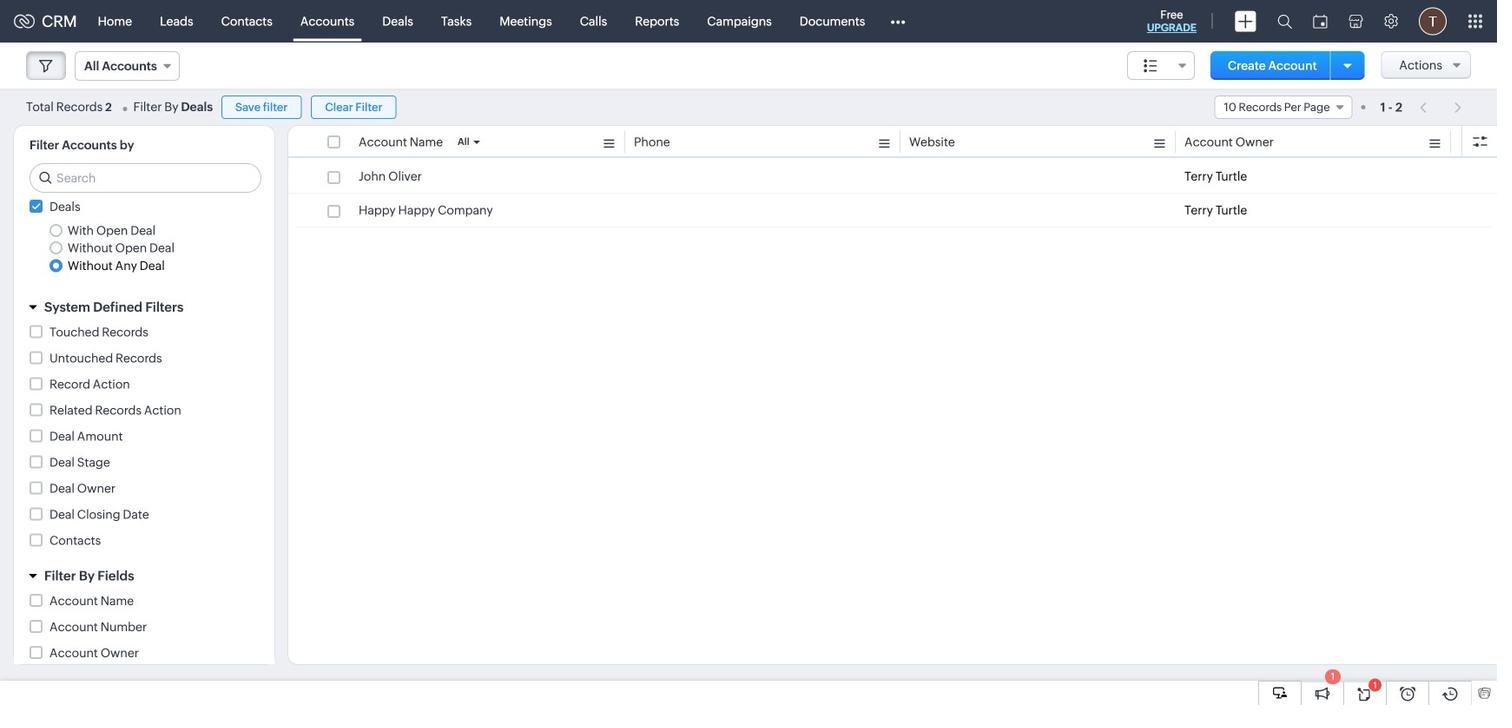 Task type: vqa. For each thing, say whether or not it's contained in the screenshot.
Create Menu Icon
yes



Task type: describe. For each thing, give the bounding box(es) containing it.
logo image
[[14, 14, 35, 28]]

Search text field
[[30, 164, 261, 192]]

search image
[[1278, 14, 1293, 29]]

size image
[[1144, 58, 1158, 74]]

Other Modules field
[[880, 7, 917, 35]]

profile image
[[1420, 7, 1447, 35]]

profile element
[[1409, 0, 1458, 42]]

create menu element
[[1225, 0, 1268, 42]]



Task type: locate. For each thing, give the bounding box(es) containing it.
none field size
[[1128, 51, 1196, 80]]

navigation
[[1412, 95, 1472, 120]]

search element
[[1268, 0, 1303, 43]]

create menu image
[[1235, 11, 1257, 32]]

row group
[[288, 160, 1498, 228]]

None field
[[75, 51, 180, 81], [1128, 51, 1196, 80], [1215, 96, 1353, 119], [75, 51, 180, 81], [1215, 96, 1353, 119]]

calendar image
[[1314, 14, 1328, 28]]



